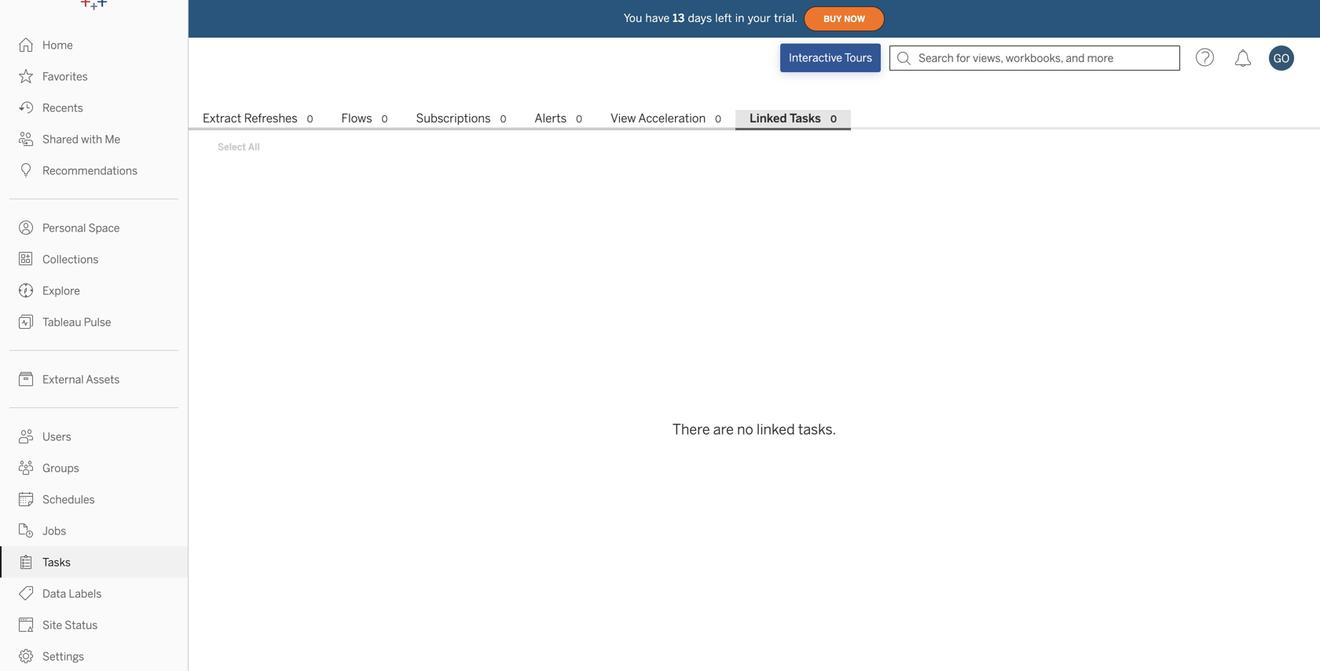 Task type: locate. For each thing, give the bounding box(es) containing it.
0 horizontal spatial tasks
[[42, 557, 71, 570]]

personal
[[42, 222, 86, 235]]

flows
[[341, 112, 372, 126]]

you have 13 days left in your trial.
[[624, 12, 798, 25]]

0 left alerts
[[500, 114, 506, 125]]

recommendations
[[42, 165, 138, 178]]

trial.
[[774, 12, 798, 25]]

all
[[248, 141, 260, 153]]

site status
[[42, 620, 98, 633]]

0 for extract refreshes
[[307, 114, 313, 125]]

settings
[[42, 651, 84, 664]]

0
[[307, 114, 313, 125], [382, 114, 388, 125], [500, 114, 506, 125], [576, 114, 582, 125], [715, 114, 721, 125], [830, 114, 837, 125]]

tours
[[844, 51, 872, 64]]

labels
[[69, 588, 102, 601]]

select all button
[[207, 138, 270, 156]]

there are no linked tasks.
[[672, 422, 836, 438]]

0 right acceleration
[[715, 114, 721, 125]]

5 0 from the left
[[715, 114, 721, 125]]

tasks inside sub-spaces tab list
[[790, 112, 821, 126]]

acceleration
[[638, 112, 706, 126]]

recents link
[[0, 92, 188, 123]]

3 0 from the left
[[500, 114, 506, 125]]

recommendations link
[[0, 155, 188, 186]]

jobs
[[42, 525, 66, 538]]

recents
[[42, 102, 83, 115]]

tasks right "linked"
[[790, 112, 821, 126]]

data labels
[[42, 588, 102, 601]]

external
[[42, 374, 84, 387]]

users
[[42, 431, 71, 444]]

0 right refreshes
[[307, 114, 313, 125]]

0 vertical spatial tasks
[[790, 112, 821, 126]]

collections
[[42, 253, 98, 266]]

external assets
[[42, 374, 120, 387]]

status
[[65, 620, 98, 633]]

shared with me link
[[0, 123, 188, 155]]

navigation
[[189, 107, 1320, 130]]

select all
[[218, 141, 260, 153]]

6 0 from the left
[[830, 114, 837, 125]]

view acceleration
[[611, 112, 706, 126]]

0 for alerts
[[576, 114, 582, 125]]

site status link
[[0, 610, 188, 641]]

tableau
[[42, 316, 81, 329]]

0 right alerts
[[576, 114, 582, 125]]

tasks
[[790, 112, 821, 126], [42, 557, 71, 570]]

external assets link
[[0, 364, 188, 395]]

1 horizontal spatial tasks
[[790, 112, 821, 126]]

favorites
[[42, 70, 88, 83]]

with
[[81, 133, 102, 146]]

shared
[[42, 133, 79, 146]]

pulse
[[84, 316, 111, 329]]

0 right the flows
[[382, 114, 388, 125]]

home
[[42, 39, 73, 52]]

tableau pulse link
[[0, 306, 188, 338]]

2 0 from the left
[[382, 114, 388, 125]]

main navigation. press the up and down arrow keys to access links. element
[[0, 29, 188, 672]]

0 for flows
[[382, 114, 388, 125]]

0 right linked tasks at top
[[830, 114, 837, 125]]

buy
[[824, 14, 842, 24]]

personal space link
[[0, 212, 188, 244]]

13
[[673, 12, 685, 25]]

interactive
[[789, 51, 842, 64]]

tasks down the jobs
[[42, 557, 71, 570]]

1 vertical spatial tasks
[[42, 557, 71, 570]]

1 0 from the left
[[307, 114, 313, 125]]

4 0 from the left
[[576, 114, 582, 125]]

sub-spaces tab list
[[189, 110, 1320, 130]]

explore link
[[0, 275, 188, 306]]



Task type: vqa. For each thing, say whether or not it's contained in the screenshot.
"Select All"
yes



Task type: describe. For each thing, give the bounding box(es) containing it.
there
[[672, 422, 710, 438]]

buy now
[[824, 14, 865, 24]]

tasks link
[[0, 547, 188, 578]]

me
[[105, 133, 120, 146]]

users link
[[0, 421, 188, 453]]

linked
[[757, 422, 795, 438]]

data
[[42, 588, 66, 601]]

extract
[[203, 112, 241, 126]]

linked tasks
[[750, 112, 821, 126]]

shared with me
[[42, 133, 120, 146]]

home link
[[0, 29, 188, 61]]

left
[[715, 12, 732, 25]]

view
[[611, 112, 636, 126]]

assets
[[86, 374, 120, 387]]

subscriptions
[[416, 112, 491, 126]]

settings link
[[0, 641, 188, 672]]

no
[[737, 422, 753, 438]]

jobs link
[[0, 515, 188, 547]]

in
[[735, 12, 745, 25]]

site
[[42, 620, 62, 633]]

explore
[[42, 285, 80, 298]]

refreshes
[[244, 112, 298, 126]]

have
[[645, 12, 670, 25]]

tasks.
[[798, 422, 836, 438]]

there are no linked tasks. main content
[[189, 79, 1320, 672]]

Search for views, workbooks, and more text field
[[889, 46, 1180, 71]]

alerts
[[535, 112, 567, 126]]

0 for subscriptions
[[500, 114, 506, 125]]

groups
[[42, 462, 79, 475]]

schedules link
[[0, 484, 188, 515]]

favorites link
[[0, 61, 188, 92]]

tasks inside main navigation. press the up and down arrow keys to access links. "element"
[[42, 557, 71, 570]]

navigation containing extract refreshes
[[189, 107, 1320, 130]]

0 for view acceleration
[[715, 114, 721, 125]]

you
[[624, 12, 642, 25]]

0 for linked tasks
[[830, 114, 837, 125]]

days
[[688, 12, 712, 25]]

collections link
[[0, 244, 188, 275]]

personal space
[[42, 222, 120, 235]]

tableau pulse
[[42, 316, 111, 329]]

interactive tours
[[789, 51, 872, 64]]

your
[[748, 12, 771, 25]]

space
[[88, 222, 120, 235]]

schedules
[[42, 494, 95, 507]]

now
[[844, 14, 865, 24]]

select
[[218, 141, 246, 153]]

buy now button
[[804, 6, 885, 31]]

extract refreshes
[[203, 112, 298, 126]]

groups link
[[0, 453, 188, 484]]

are
[[713, 422, 734, 438]]

linked
[[750, 112, 787, 126]]

data labels link
[[0, 578, 188, 610]]



